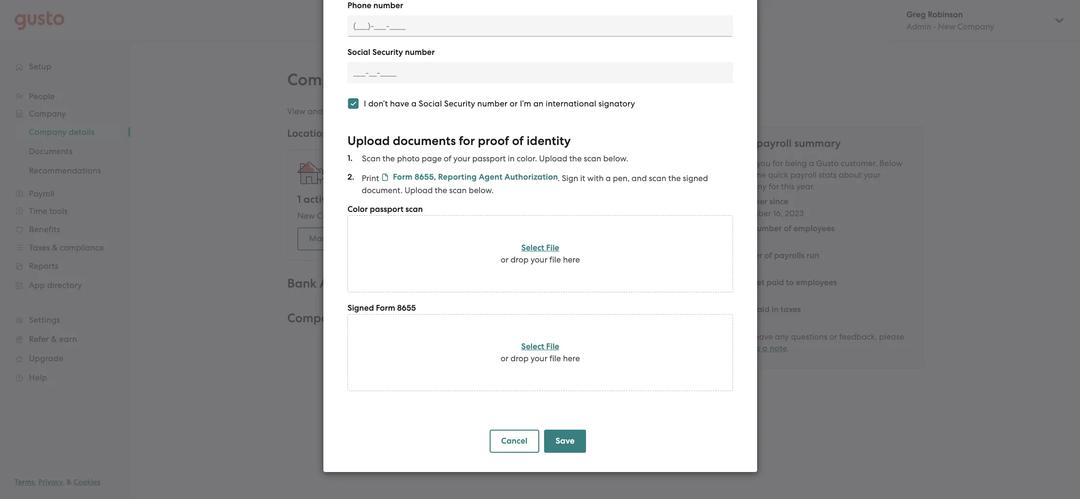 Task type: vqa. For each thing, say whether or not it's contained in the screenshot.
Get within Get faster access to support, unlimited advice from certified HR experts, and use the HR Resource Center.
no



Task type: locate. For each thing, give the bounding box(es) containing it.
scan
[[584, 154, 601, 163], [649, 174, 667, 183], [450, 186, 467, 195], [405, 204, 423, 215]]

0 vertical spatial signatory
[[346, 311, 402, 326]]

a down details
[[411, 99, 417, 109]]

gusto
[[817, 159, 839, 168]]

or drop your file here
[[501, 255, 580, 265], [501, 354, 580, 364]]

1 file from the top
[[550, 255, 561, 265]]

total up if
[[732, 305, 751, 315]]

1 horizontal spatial below.
[[603, 154, 628, 163]]

1 vertical spatial total
[[732, 278, 751, 288]]

2 $0.00 from the top
[[732, 317, 754, 327]]

you inside thank you for being a gusto customer. below are some quick payroll stats about your company for this year.
[[757, 159, 771, 168]]

2 here from the top
[[563, 354, 580, 364]]

i'm
[[520, 99, 531, 109]]

of down '2023'
[[784, 224, 792, 234]]

in left taxes
[[772, 305, 779, 315]]

scan right pen,
[[649, 174, 667, 183]]

company signatory down the accounts
[[287, 311, 402, 326]]

1 vertical spatial have
[[755, 332, 773, 342]]

1 vertical spatial payroll
[[791, 170, 817, 180]]

1 vertical spatial paid
[[753, 305, 770, 315]]

1 horizontal spatial security
[[444, 99, 475, 109]]

and right payroll,
[[576, 107, 591, 116]]

company signatory
[[287, 311, 402, 326], [329, 331, 405, 341]]

1 horizontal spatial active
[[377, 211, 399, 221]]

of
[[512, 134, 524, 149], [444, 154, 452, 163], [784, 224, 792, 234], [765, 251, 773, 261]]

. sign it with a pen, and scan the signed document. upload the scan below.
[[362, 174, 709, 195]]

for
[[533, 107, 544, 116], [459, 134, 475, 149], [773, 159, 784, 168], [769, 182, 780, 191]]

of left payrolls
[[765, 251, 773, 261]]

account menu element
[[895, 0, 1066, 41]]

for down quick
[[769, 182, 780, 191]]

you for some
[[757, 159, 771, 168]]

list containing customer since
[[732, 196, 914, 327]]

payroll inside thank you for being a gusto customer. below are some quick payroll stats about your company for this year.
[[791, 170, 817, 180]]

0 vertical spatial here
[[563, 255, 580, 265]]

drop for 8655
[[511, 354, 529, 364]]

0 horizontal spatial in
[[472, 211, 479, 221]]

2 horizontal spatial and
[[632, 174, 647, 183]]

1 horizontal spatial in
[[508, 154, 515, 163]]

0 horizontal spatial social
[[347, 47, 370, 57]]

security left the bank
[[444, 99, 475, 109]]

1 vertical spatial $0.00
[[732, 317, 754, 327]]

of up color.
[[512, 134, 524, 149]]

terms link
[[14, 478, 35, 487]]

total down november
[[732, 224, 751, 234]]

2 vertical spatial total
[[732, 305, 751, 315]]

cookies button
[[74, 477, 100, 489]]

1 vertical spatial active
[[377, 211, 399, 221]]

it
[[581, 174, 586, 183]]

a inside thank you for being a gusto customer. below are some quick payroll stats about your company for this year.
[[809, 159, 815, 168]]

upload
[[347, 134, 390, 149], [539, 154, 567, 163], [405, 186, 433, 195]]

total paid in taxes $0.00
[[732, 305, 801, 327]]

a
[[411, 99, 417, 109], [809, 159, 815, 168], [606, 174, 611, 183], [763, 344, 768, 354]]

1 horizontal spatial have
[[755, 332, 773, 342]]

1 drop from the top
[[511, 255, 529, 265]]

2 horizontal spatial upload
[[539, 154, 567, 163]]

location down reporting
[[439, 211, 470, 221]]

to
[[787, 278, 794, 288]]

0 vertical spatial passport
[[472, 154, 506, 163]]

1 vertical spatial employees
[[796, 278, 837, 288]]

payroll
[[757, 137, 792, 150], [791, 170, 817, 180]]

paid left to
[[767, 278, 785, 288]]

3 total from the top
[[732, 305, 751, 315]]

1 vertical spatial file
[[550, 354, 561, 364]]

1 horizontal spatial .
[[788, 344, 790, 354]]

upload inside . sign it with a pen, and scan the signed document. upload the scan below.
[[405, 186, 433, 195]]

16,
[[774, 209, 783, 218]]

company inside thank you for being a gusto customer. below are some quick payroll stats about your company for this year.
[[732, 182, 767, 191]]

page
[[422, 154, 442, 163]]

customer since november 16, 2023
[[732, 197, 804, 218]]

company down color passport scan
[[364, 234, 400, 244]]

have up send us a note link
[[755, 332, 773, 342]]

have
[[390, 99, 409, 109], [755, 332, 773, 342]]

1 vertical spatial below.
[[469, 186, 494, 195]]

thank you for being a gusto customer. below are some quick payroll stats about your company for this year.
[[732, 159, 903, 191]]

upload documents for proof of identity
[[347, 134, 571, 149]]

payrolls
[[775, 251, 805, 261]]

summary
[[795, 137, 842, 150]]

color passport scan
[[347, 204, 423, 215]]

in inside list
[[508, 154, 515, 163]]

location up new company has 1 active company location in 1 state
[[383, 193, 422, 206]]

1 horizontal spatial location
[[439, 211, 470, 221]]

upload down 8655,
[[405, 186, 433, 195]]

for left proof
[[459, 134, 475, 149]]

new
[[298, 211, 315, 221]]

an
[[533, 99, 544, 109]]

payroll up year.
[[791, 170, 817, 180]]

security up details
[[372, 47, 403, 57]]

here for color passport scan
[[563, 255, 580, 265]]

or drop your file here for scan
[[501, 255, 580, 265]]

form right module__icon___go7vc
[[393, 172, 413, 182]]

cancel button
[[490, 430, 539, 453]]

0 vertical spatial drop
[[511, 255, 529, 265]]

manage your company locations
[[309, 234, 438, 244]]

number up details
[[405, 47, 435, 57]]

0 horizontal spatial .
[[558, 174, 560, 183]]

company signatory down the signed
[[329, 331, 405, 341]]

file
[[550, 255, 561, 265], [550, 354, 561, 364]]

1 up number
[[732, 236, 734, 245]]

0 horizontal spatial active
[[304, 193, 333, 206]]

bank
[[475, 107, 495, 116]]

2 drop from the top
[[511, 354, 529, 364]]

1 right has
[[372, 211, 374, 221]]

social
[[347, 47, 370, 57], [419, 99, 442, 109]]

drop
[[511, 255, 529, 265], [511, 354, 529, 364]]

0 vertical spatial $0.00
[[732, 290, 754, 299]]

1 vertical spatial here
[[563, 354, 580, 364]]

paid
[[767, 278, 785, 288], [753, 305, 770, 315]]

in left state
[[472, 211, 479, 221]]

the left signed
[[669, 174, 681, 183]]

2 file from the top
[[550, 354, 561, 364]]

0 vertical spatial have
[[390, 99, 409, 109]]

1 here from the top
[[563, 255, 580, 265]]

a right being
[[809, 159, 815, 168]]

and inside . sign it with a pen, and scan the signed document. upload the scan below.
[[632, 174, 647, 183]]

upload down identity
[[539, 154, 567, 163]]

company up has
[[335, 193, 380, 206]]

of inside the form 8655, reporting agent authorization list
[[444, 154, 452, 163]]

the
[[383, 154, 395, 163], [569, 154, 582, 163], [669, 174, 681, 183], [435, 186, 448, 195]]

note
[[770, 344, 788, 354]]

and right pen,
[[632, 174, 647, 183]]

1 total from the top
[[732, 224, 751, 234]]

, left &
[[63, 478, 65, 487]]

new company has 1 active company location in 1 state
[[298, 211, 505, 221]]

list
[[732, 196, 914, 327]]

have inside "if you have any questions or feedback, please send us a note ."
[[755, 332, 773, 342]]

signatory
[[346, 311, 402, 326], [368, 331, 405, 341]]

you
[[757, 159, 771, 168], [739, 332, 753, 342]]

Phone number text field
[[347, 15, 733, 37]]

1 horizontal spatial you
[[757, 159, 771, 168]]

employees right to
[[796, 278, 837, 288]]

below. up pen,
[[603, 154, 628, 163]]

signed
[[347, 303, 374, 313]]

2 or drop your file here from the top
[[501, 354, 580, 364]]

0 vertical spatial in
[[508, 154, 515, 163]]

0 vertical spatial you
[[757, 159, 771, 168]]

I don't have a Social Security number or I'm an international signatory checkbox
[[343, 93, 364, 114]]

2 horizontal spatial in
[[772, 305, 779, 315]]

company
[[593, 107, 629, 116], [732, 182, 767, 191], [335, 193, 380, 206], [401, 211, 437, 221], [364, 234, 400, 244]]

and left edit
[[308, 107, 323, 116]]

security
[[372, 47, 403, 57], [444, 99, 475, 109]]

authorization
[[505, 172, 558, 182]]

social up documents
[[419, 99, 442, 109]]

please
[[880, 332, 905, 342]]

0 vertical spatial or drop your file here
[[501, 255, 580, 265]]

1 or drop your file here from the top
[[501, 255, 580, 265]]

you right if
[[739, 332, 753, 342]]

0 vertical spatial location
[[383, 193, 422, 206]]

and
[[308, 107, 323, 116], [576, 107, 591, 116], [632, 174, 647, 183]]

social up company details
[[347, 47, 370, 57]]

paid inside total paid in taxes $0.00
[[753, 305, 770, 315]]

a right 'us'
[[763, 344, 768, 354]]

0 vertical spatial file
[[550, 255, 561, 265]]

paid down net
[[753, 305, 770, 315]]

company down some
[[732, 182, 767, 191]]

1 vertical spatial location
[[439, 211, 470, 221]]

number down 16,
[[753, 224, 782, 234]]

proof
[[478, 134, 509, 149]]

customer.
[[841, 159, 878, 168]]

1 horizontal spatial upload
[[405, 186, 433, 195]]

0 vertical spatial employees
[[794, 224, 835, 234]]

in for color.
[[508, 154, 515, 163]]

1 vertical spatial company signatory
[[329, 331, 405, 341]]

you up some
[[757, 159, 771, 168]]

1 vertical spatial you
[[739, 332, 753, 342]]

1 horizontal spatial passport
[[472, 154, 506, 163]]

0 horizontal spatial below.
[[469, 186, 494, 195]]

number
[[732, 251, 763, 261]]

1 vertical spatial in
[[472, 211, 479, 221]]

you inside "if you have any questions or feedback, please send us a note ."
[[739, 332, 753, 342]]

0 horizontal spatial you
[[739, 332, 753, 342]]

run
[[807, 251, 820, 261]]

1 vertical spatial passport
[[370, 204, 403, 215]]

international
[[546, 99, 596, 109]]

total inside total number of employees 1 number of payrolls run 0
[[732, 224, 751, 234]]

or
[[510, 99, 518, 109], [501, 255, 509, 265], [830, 332, 838, 342], [501, 354, 509, 364]]

signatory down the accounts
[[346, 311, 402, 326]]

0 horizontal spatial passport
[[370, 204, 403, 215]]

1 vertical spatial security
[[444, 99, 475, 109]]

, left privacy link at left bottom
[[35, 478, 37, 487]]

of right page on the top
[[444, 154, 452, 163]]

employees down '2023'
[[794, 224, 835, 234]]

form
[[393, 172, 413, 182], [376, 303, 395, 313]]

0 vertical spatial upload
[[347, 134, 390, 149]]

total inside total paid in taxes $0.00
[[732, 305, 751, 315]]

total for net
[[732, 278, 751, 288]]

0 vertical spatial below.
[[603, 154, 628, 163]]

have right don't
[[390, 99, 409, 109]]

1 , from the left
[[35, 478, 37, 487]]

0 vertical spatial security
[[372, 47, 403, 57]]

your
[[732, 137, 754, 150]]

don't
[[368, 99, 388, 109]]

0 vertical spatial paid
[[767, 278, 785, 288]]

1 vertical spatial form
[[376, 303, 395, 313]]

. left sign
[[558, 174, 560, 183]]

1 active company location
[[298, 193, 422, 206]]

$0.00 down net
[[732, 290, 754, 299]]

this
[[782, 182, 795, 191]]

company up manage
[[317, 211, 354, 221]]

your
[[342, 107, 359, 116], [454, 154, 470, 163], [864, 170, 881, 180], [344, 234, 362, 244], [531, 255, 548, 265], [531, 354, 548, 364]]

$0.00 inside total paid in taxes $0.00
[[732, 317, 754, 327]]

1 vertical spatial .
[[788, 344, 790, 354]]

1 horizontal spatial ,
[[63, 478, 65, 487]]

active up manage your company locations link
[[377, 211, 399, 221]]

the down 8655,
[[435, 186, 448, 195]]

company details
[[287, 70, 418, 90]]

form left 8655
[[376, 303, 395, 313]]

2023
[[785, 209, 804, 218]]

2 total from the top
[[732, 278, 751, 288]]

1 vertical spatial or drop your file here
[[501, 354, 580, 364]]

in left color.
[[508, 154, 515, 163]]

passport down document. at the left of page
[[370, 204, 403, 215]]

$0.00 up if
[[732, 317, 754, 327]]

. down any
[[788, 344, 790, 354]]

.
[[558, 174, 560, 183], [788, 344, 790, 354]]

0 horizontal spatial security
[[372, 47, 403, 57]]

questions
[[792, 332, 828, 342]]

1 vertical spatial social
[[419, 99, 442, 109]]

total down 0
[[732, 278, 751, 288]]

business
[[361, 107, 393, 116]]

1 vertical spatial signatory
[[368, 331, 405, 341]]

home image
[[14, 11, 65, 30]]

locations
[[287, 127, 333, 140]]

1 vertical spatial drop
[[511, 354, 529, 364]]

company up locations
[[401, 211, 437, 221]]

payroll up being
[[757, 137, 792, 150]]

0 horizontal spatial have
[[390, 99, 409, 109]]

company up edit
[[287, 70, 361, 90]]

below. down form 8655, reporting agent authorization
[[469, 186, 494, 195]]

in
[[508, 154, 515, 163], [472, 211, 479, 221], [772, 305, 779, 315]]

a right "with"
[[606, 174, 611, 183]]

accounts
[[497, 107, 531, 116]]

company
[[287, 70, 361, 90], [317, 211, 354, 221], [287, 311, 343, 326], [329, 331, 366, 341]]

0 vertical spatial total
[[732, 224, 751, 234]]

total inside total net paid to employees $0.00
[[732, 278, 751, 288]]

reporting
[[438, 172, 477, 182]]

0 vertical spatial form
[[393, 172, 413, 182]]

upload up scan
[[347, 134, 390, 149]]

1 $0.00 from the top
[[732, 290, 754, 299]]

employees inside total number of employees 1 number of payrolls run 0
[[794, 224, 835, 234]]

passport down proof
[[472, 154, 506, 163]]

file for color passport scan
[[550, 255, 561, 265]]

2 vertical spatial upload
[[405, 186, 433, 195]]

2 vertical spatial in
[[772, 305, 779, 315]]

active up new
[[304, 193, 333, 206]]

signatory down signed form 8655
[[368, 331, 405, 341]]

0 vertical spatial .
[[558, 174, 560, 183]]

0 horizontal spatial ,
[[35, 478, 37, 487]]



Task type: describe. For each thing, give the bounding box(es) containing it.
1 horizontal spatial and
[[576, 107, 591, 116]]

your inside the form 8655, reporting agent authorization list
[[454, 154, 470, 163]]

i don't have a social security number or i'm an international signatory
[[364, 99, 635, 109]]

your inside thank you for being a gusto customer. below are some quick payroll stats about your company for this year.
[[864, 170, 881, 180]]

about
[[839, 170, 862, 180]]

send
[[732, 344, 750, 354]]

employees inside total net paid to employees $0.00
[[796, 278, 837, 288]]

edit
[[325, 107, 340, 116]]

photo
[[397, 154, 420, 163]]

document.
[[362, 186, 403, 195]]

pen,
[[613, 174, 630, 183]]

i
[[364, 99, 366, 109]]

privacy link
[[38, 478, 63, 487]]

agent
[[479, 172, 503, 182]]

0 horizontal spatial upload
[[347, 134, 390, 149]]

signatory
[[599, 99, 635, 109]]

total number of employees 1 number of payrolls run 0
[[732, 224, 835, 272]]

module__icon___go7vc image
[[381, 174, 389, 181]]

. inside "if you have any questions or feedback, please send us a note ."
[[788, 344, 790, 354]]

state
[[486, 211, 505, 221]]

here for signed form 8655
[[563, 354, 580, 364]]

if
[[732, 332, 737, 342]]

feedback,
[[840, 332, 878, 342]]

view
[[287, 107, 306, 116]]

save button
[[544, 430, 586, 453]]

number left i'm
[[477, 99, 508, 109]]

8655
[[397, 303, 416, 313]]

save
[[556, 436, 575, 447]]

scan up "with"
[[584, 154, 601, 163]]

0 vertical spatial company signatory
[[287, 311, 402, 326]]

in for 1
[[472, 211, 479, 221]]

details
[[365, 70, 418, 90]]

the right scan
[[383, 154, 395, 163]]

bank accounts
[[287, 276, 371, 291]]

$0.00 inside total net paid to employees $0.00
[[732, 290, 754, 299]]

social security number
[[347, 47, 435, 57]]

total net paid to employees $0.00
[[732, 278, 837, 299]]

view and edit your business locations, connected bank accounts for payroll, and company signatories.
[[287, 107, 675, 116]]

company left signatories. in the top of the page
[[593, 107, 629, 116]]

0 horizontal spatial and
[[308, 107, 323, 116]]

0 vertical spatial payroll
[[757, 137, 792, 150]]

a inside "if you have any questions or feedback, please send us a note ."
[[763, 344, 768, 354]]

1 left state
[[481, 211, 484, 221]]

&
[[67, 478, 72, 487]]

for up quick
[[773, 159, 784, 168]]

sign
[[562, 174, 579, 183]]

bank
[[287, 276, 317, 291]]

your payroll summary
[[732, 137, 842, 150]]

since
[[770, 197, 789, 207]]

form 8655, reporting agent authorization list
[[347, 153, 733, 196]]

paid inside total net paid to employees $0.00
[[767, 278, 785, 288]]

the up sign
[[569, 154, 582, 163]]

a inside . sign it with a pen, and scan the signed document. upload the scan below.
[[606, 174, 611, 183]]

accounts
[[320, 276, 371, 291]]

scan down reporting
[[450, 186, 467, 195]]

locations,
[[395, 107, 431, 116]]

1 up new
[[298, 193, 301, 206]]

color.
[[517, 154, 537, 163]]

form inside form 8655, reporting agent authorization link
[[393, 172, 413, 182]]

manage your company locations link
[[298, 228, 461, 251]]

2 , from the left
[[63, 478, 65, 487]]

signed form 8655
[[347, 303, 416, 313]]

has
[[356, 211, 370, 221]]

are
[[732, 170, 744, 180]]

documents
[[393, 134, 456, 149]]

phone number
[[347, 0, 403, 11]]

if you have any questions or feedback, please send us a note .
[[732, 332, 905, 354]]

or drop your file here for 8655
[[501, 354, 580, 364]]

company down the signed
[[329, 331, 366, 341]]

below. inside . sign it with a pen, and scan the signed document. upload the scan below.
[[469, 186, 494, 195]]

drop for scan
[[511, 255, 529, 265]]

locations
[[402, 234, 438, 244]]

us
[[752, 344, 761, 354]]

payroll,
[[546, 107, 574, 116]]

passport inside the form 8655, reporting agent authorization list
[[472, 154, 506, 163]]

1 inside total number of employees 1 number of payrolls run 0
[[732, 236, 734, 245]]

quick
[[769, 170, 789, 180]]

. inside . sign it with a pen, and scan the signed document. upload the scan below.
[[558, 174, 560, 183]]

number right phone
[[373, 0, 403, 11]]

total for paid
[[732, 305, 751, 315]]

with
[[588, 174, 604, 183]]

year.
[[797, 182, 816, 191]]

1 horizontal spatial social
[[419, 99, 442, 109]]

terms , privacy , & cookies
[[14, 478, 100, 487]]

print
[[362, 174, 379, 183]]

stats
[[819, 170, 837, 180]]

or inside "if you have any questions or feedback, please send us a note ."
[[830, 332, 838, 342]]

in inside total paid in taxes $0.00
[[772, 305, 779, 315]]

0 horizontal spatial location
[[383, 193, 422, 206]]

some
[[746, 170, 767, 180]]

scan up locations
[[405, 204, 423, 215]]

have for i'm
[[390, 99, 409, 109]]

number inside total number of employees 1 number of payrolls run 0
[[753, 224, 782, 234]]

you for us
[[739, 332, 753, 342]]

customer
[[732, 197, 768, 207]]

total for number
[[732, 224, 751, 234]]

signed
[[683, 174, 709, 183]]

0 vertical spatial social
[[347, 47, 370, 57]]

privacy
[[38, 478, 63, 487]]

signatories.
[[631, 107, 675, 116]]

file for signed form 8655
[[550, 354, 561, 364]]

being
[[786, 159, 807, 168]]

8655,
[[415, 172, 436, 182]]

form 8655, reporting agent authorization
[[393, 172, 558, 182]]

identity
[[527, 134, 571, 149]]

scan
[[362, 154, 381, 163]]

for right i'm
[[533, 107, 544, 116]]

terms
[[14, 478, 35, 487]]

color
[[347, 204, 368, 215]]

have for send
[[755, 332, 773, 342]]

send us a note link
[[732, 344, 788, 354]]

1 vertical spatial upload
[[539, 154, 567, 163]]

manage
[[309, 234, 342, 244]]

taxes
[[781, 305, 801, 315]]

scan the photo page of your passport in color. upload the scan below.
[[362, 154, 628, 163]]

cancel
[[501, 436, 528, 447]]

0 vertical spatial active
[[304, 193, 333, 206]]

thank
[[732, 159, 755, 168]]

company down bank
[[287, 311, 343, 326]]

0
[[732, 263, 737, 272]]

form 8655, reporting agent authorization link
[[381, 172, 558, 184]]

net
[[753, 278, 765, 288]]



